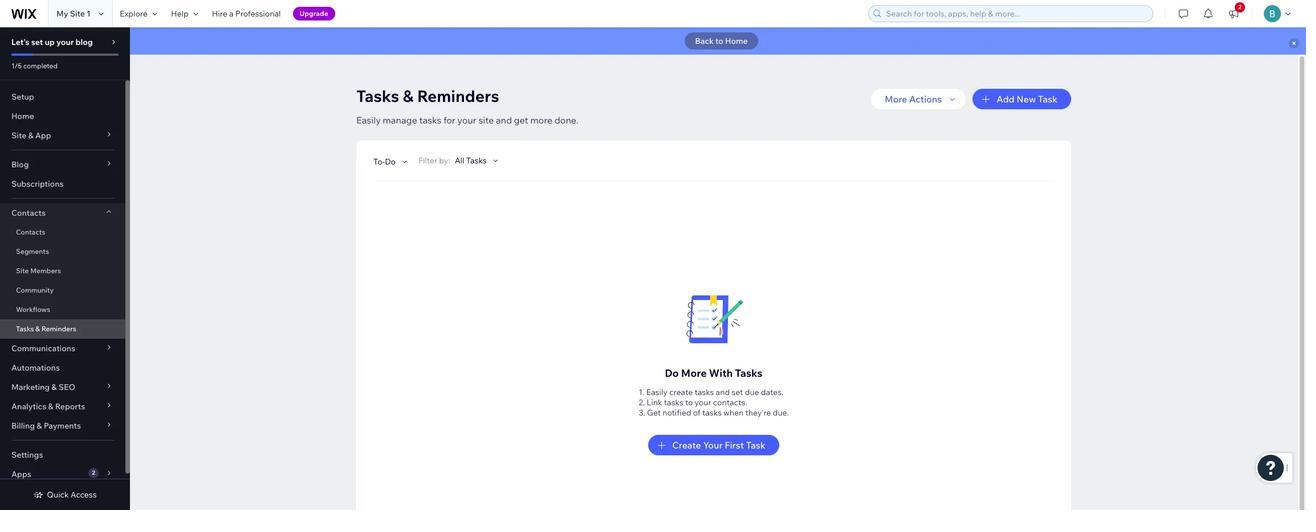 Task type: describe. For each thing, give the bounding box(es) containing it.
notified
[[663, 408, 691, 419]]

0 vertical spatial site
[[70, 9, 85, 19]]

2 button
[[1221, 0, 1246, 27]]

add
[[997, 94, 1015, 105]]

tasks left for on the left top
[[419, 115, 441, 126]]

help
[[171, 9, 189, 19]]

1 horizontal spatial your
[[458, 115, 477, 126]]

billing & payments
[[11, 421, 81, 432]]

tasks down do more with tasks
[[695, 388, 714, 398]]

site & app
[[11, 131, 51, 141]]

reminders inside the 'tasks & reminders' link
[[41, 325, 76, 334]]

2.
[[639, 398, 645, 408]]

back
[[695, 36, 714, 46]]

get
[[647, 408, 661, 419]]

back to home
[[695, 36, 748, 46]]

analytics & reports button
[[0, 397, 125, 417]]

your inside sidebar element
[[56, 37, 74, 47]]

marketing & seo
[[11, 383, 75, 393]]

more inside button
[[885, 94, 907, 105]]

create your first task button
[[648, 436, 779, 456]]

subscriptions link
[[0, 174, 125, 194]]

to-do
[[373, 157, 396, 167]]

1. easily create tasks and set due dates. 2. link tasks to your contacts. 3. get notified of tasks when they're due.
[[639, 388, 789, 419]]

contacts.
[[713, 398, 747, 408]]

professional
[[235, 9, 281, 19]]

0 horizontal spatial more
[[681, 367, 707, 380]]

tasks & reminders link
[[0, 320, 125, 339]]

1/5 completed
[[11, 62, 58, 70]]

more
[[530, 115, 553, 126]]

to inside 1. easily create tasks and set due dates. 2. link tasks to your contacts. 3. get notified of tasks when they're due.
[[685, 398, 693, 408]]

settings link
[[0, 446, 125, 465]]

home inside button
[[725, 36, 748, 46]]

apps
[[11, 470, 31, 480]]

dates.
[[761, 388, 784, 398]]

seo
[[59, 383, 75, 393]]

setup
[[11, 92, 34, 102]]

2 inside button
[[1239, 3, 1242, 11]]

for
[[444, 115, 456, 126]]

1.
[[639, 388, 645, 398]]

first
[[725, 440, 744, 452]]

easily manage tasks for your site and get more done.
[[356, 115, 579, 126]]

app
[[35, 131, 51, 141]]

easily inside 1. easily create tasks and set due dates. 2. link tasks to your contacts. 3. get notified of tasks when they're due.
[[646, 388, 668, 398]]

tasks & reminders inside sidebar element
[[16, 325, 76, 334]]

hire a professional
[[212, 9, 281, 19]]

settings
[[11, 450, 43, 461]]

your inside 1. easily create tasks and set due dates. 2. link tasks to your contacts. 3. get notified of tasks when they're due.
[[695, 398, 711, 408]]

actions
[[909, 94, 942, 105]]

let's
[[11, 37, 29, 47]]

site for site & app
[[11, 131, 26, 141]]

3.
[[639, 408, 645, 419]]

& for analytics & reports popup button
[[48, 402, 53, 412]]

with
[[709, 367, 733, 380]]

billing
[[11, 421, 35, 432]]

setup link
[[0, 87, 125, 107]]

manage
[[383, 115, 417, 126]]

help button
[[164, 0, 205, 27]]

your
[[703, 440, 723, 452]]

billing & payments button
[[0, 417, 125, 436]]

2 inside sidebar element
[[92, 470, 95, 477]]

a
[[229, 9, 234, 19]]

& for marketing & seo dropdown button
[[51, 383, 57, 393]]

quick
[[47, 490, 69, 501]]

blog button
[[0, 155, 125, 174]]

communications
[[11, 344, 75, 354]]

subscriptions
[[11, 179, 64, 189]]

home link
[[0, 107, 125, 126]]

hire
[[212, 9, 227, 19]]

new
[[1017, 94, 1036, 105]]

blog
[[75, 37, 93, 47]]

of
[[693, 408, 701, 419]]

1
[[87, 9, 91, 19]]

community link
[[0, 281, 125, 300]]

add new task button
[[973, 89, 1071, 109]]

tasks right the all
[[466, 156, 487, 166]]

back to home alert
[[130, 27, 1306, 55]]

create
[[672, 440, 701, 452]]



Task type: vqa. For each thing, say whether or not it's contained in the screenshot.
Filter by:
yes



Task type: locate. For each thing, give the bounding box(es) containing it.
& left app at top left
[[28, 131, 33, 141]]

2 vertical spatial site
[[16, 267, 29, 275]]

1 horizontal spatial tasks & reminders
[[356, 86, 499, 106]]

2
[[1239, 3, 1242, 11], [92, 470, 95, 477]]

contacts down subscriptions
[[11, 208, 46, 218]]

your right up
[[56, 37, 74, 47]]

more actions button
[[871, 89, 966, 109]]

& up manage in the left of the page
[[403, 86, 414, 106]]

1 horizontal spatial reminders
[[417, 86, 499, 106]]

back to home button
[[685, 33, 758, 50]]

1 vertical spatial set
[[732, 388, 743, 398]]

1 vertical spatial more
[[681, 367, 707, 380]]

contacts inside contacts 'dropdown button'
[[11, 208, 46, 218]]

contacts for contacts 'dropdown button'
[[11, 208, 46, 218]]

tasks & reminders up for on the left top
[[356, 86, 499, 106]]

automations link
[[0, 359, 125, 378]]

do more with tasks
[[665, 367, 763, 380]]

tasks & reminders up communications
[[16, 325, 76, 334]]

up
[[45, 37, 55, 47]]

filter
[[418, 156, 437, 166]]

&
[[403, 86, 414, 106], [28, 131, 33, 141], [35, 325, 40, 334], [51, 383, 57, 393], [48, 402, 53, 412], [37, 421, 42, 432]]

your
[[56, 37, 74, 47], [458, 115, 477, 126], [695, 398, 711, 408]]

your right create
[[695, 398, 711, 408]]

set left up
[[31, 37, 43, 47]]

& for site & app dropdown button
[[28, 131, 33, 141]]

0 vertical spatial to
[[716, 36, 723, 46]]

home inside sidebar element
[[11, 111, 34, 121]]

completed
[[23, 62, 58, 70]]

0 horizontal spatial your
[[56, 37, 74, 47]]

access
[[71, 490, 97, 501]]

0 vertical spatial set
[[31, 37, 43, 47]]

task right first
[[746, 440, 766, 452]]

& for the 'tasks & reminders' link
[[35, 325, 40, 334]]

1 vertical spatial reminders
[[41, 325, 76, 334]]

home
[[725, 36, 748, 46], [11, 111, 34, 121]]

0 horizontal spatial do
[[385, 157, 396, 167]]

2 horizontal spatial your
[[695, 398, 711, 408]]

home down setup
[[11, 111, 34, 121]]

community
[[16, 286, 54, 295]]

site inside dropdown button
[[11, 131, 26, 141]]

0 horizontal spatial 2
[[92, 470, 95, 477]]

0 vertical spatial your
[[56, 37, 74, 47]]

to
[[716, 36, 723, 46], [685, 398, 693, 408]]

1/5
[[11, 62, 22, 70]]

filter by:
[[418, 156, 450, 166]]

0 horizontal spatial set
[[31, 37, 43, 47]]

upgrade button
[[293, 7, 335, 21]]

analytics & reports
[[11, 402, 85, 412]]

tasks & reminders
[[356, 86, 499, 106], [16, 325, 76, 334]]

reports
[[55, 402, 85, 412]]

members
[[30, 267, 61, 275]]

tasks
[[356, 86, 399, 106], [466, 156, 487, 166], [16, 325, 34, 334], [735, 367, 763, 380]]

more actions
[[885, 94, 942, 105]]

easily right 1.
[[646, 388, 668, 398]]

0 vertical spatial easily
[[356, 115, 381, 126]]

do up create
[[665, 367, 679, 380]]

site members
[[16, 267, 61, 275]]

& inside popup button
[[48, 402, 53, 412]]

0 vertical spatial do
[[385, 157, 396, 167]]

site
[[479, 115, 494, 126]]

due.
[[773, 408, 789, 419]]

1 vertical spatial to
[[685, 398, 693, 408]]

analytics
[[11, 402, 46, 412]]

they're
[[746, 408, 771, 419]]

explore
[[120, 9, 148, 19]]

site for site members
[[16, 267, 29, 275]]

2 vertical spatial your
[[695, 398, 711, 408]]

when
[[724, 408, 744, 419]]

quick access
[[47, 490, 97, 501]]

get
[[514, 115, 528, 126]]

0 vertical spatial task
[[1038, 94, 1058, 105]]

1 vertical spatial 2
[[92, 470, 95, 477]]

tasks down workflows
[[16, 325, 34, 334]]

sidebar element
[[0, 27, 130, 511]]

add new task
[[997, 94, 1058, 105]]

1 vertical spatial contacts
[[16, 228, 45, 237]]

1 horizontal spatial 2
[[1239, 3, 1242, 11]]

0 horizontal spatial easily
[[356, 115, 381, 126]]

& down workflows
[[35, 325, 40, 334]]

& left seo
[[51, 383, 57, 393]]

tasks right of
[[702, 408, 722, 419]]

site & app button
[[0, 126, 125, 145]]

0 horizontal spatial task
[[746, 440, 766, 452]]

automations
[[11, 363, 60, 373]]

0 vertical spatial contacts
[[11, 208, 46, 218]]

segments link
[[0, 242, 125, 262]]

more left actions
[[885, 94, 907, 105]]

create
[[669, 388, 693, 398]]

site left app at top left
[[11, 131, 26, 141]]

1 vertical spatial do
[[665, 367, 679, 380]]

segments
[[16, 247, 49, 256]]

1 horizontal spatial set
[[732, 388, 743, 398]]

0 horizontal spatial to
[[685, 398, 693, 408]]

0 vertical spatial home
[[725, 36, 748, 46]]

1 vertical spatial home
[[11, 111, 34, 121]]

contacts link
[[0, 223, 125, 242]]

reminders down workflows link
[[41, 325, 76, 334]]

more
[[885, 94, 907, 105], [681, 367, 707, 380]]

0 horizontal spatial home
[[11, 111, 34, 121]]

hire a professional link
[[205, 0, 288, 27]]

contacts for the contacts link
[[16, 228, 45, 237]]

reminders
[[417, 86, 499, 106], [41, 325, 76, 334]]

tasks up the due
[[735, 367, 763, 380]]

upgrade
[[300, 9, 328, 18]]

marketing
[[11, 383, 50, 393]]

1 vertical spatial easily
[[646, 388, 668, 398]]

create your first task
[[672, 440, 766, 452]]

1 vertical spatial your
[[458, 115, 477, 126]]

communications button
[[0, 339, 125, 359]]

1 horizontal spatial home
[[725, 36, 748, 46]]

& right billing
[[37, 421, 42, 432]]

quick access button
[[33, 490, 97, 501]]

contacts button
[[0, 204, 125, 223]]

to right back
[[716, 36, 723, 46]]

to left of
[[685, 398, 693, 408]]

1 horizontal spatial do
[[665, 367, 679, 380]]

& for billing & payments dropdown button
[[37, 421, 42, 432]]

site left 1
[[70, 9, 85, 19]]

1 horizontal spatial and
[[716, 388, 730, 398]]

by:
[[439, 156, 450, 166]]

done.
[[555, 115, 579, 126]]

0 vertical spatial reminders
[[417, 86, 499, 106]]

0 horizontal spatial reminders
[[41, 325, 76, 334]]

0 horizontal spatial and
[[496, 115, 512, 126]]

workflows
[[16, 306, 50, 314]]

to inside button
[[716, 36, 723, 46]]

let's set up your blog
[[11, 37, 93, 47]]

my
[[56, 9, 68, 19]]

Search for tools, apps, help & more... field
[[883, 6, 1150, 22]]

1 vertical spatial tasks & reminders
[[16, 325, 76, 334]]

more up create
[[681, 367, 707, 380]]

contacts up segments
[[16, 228, 45, 237]]

my site 1
[[56, 9, 91, 19]]

easily left manage in the left of the page
[[356, 115, 381, 126]]

1 horizontal spatial to
[[716, 36, 723, 46]]

site members link
[[0, 262, 125, 281]]

1 vertical spatial task
[[746, 440, 766, 452]]

contacts
[[11, 208, 46, 218], [16, 228, 45, 237]]

blog
[[11, 160, 29, 170]]

and
[[496, 115, 512, 126], [716, 388, 730, 398]]

link
[[647, 398, 662, 408]]

to-do button
[[373, 157, 409, 167]]

reminders up for on the left top
[[417, 86, 499, 106]]

site
[[70, 9, 85, 19], [11, 131, 26, 141], [16, 267, 29, 275]]

all tasks button
[[455, 156, 500, 166]]

due
[[745, 388, 759, 398]]

all tasks
[[455, 156, 487, 166]]

& left reports
[[48, 402, 53, 412]]

and down with
[[716, 388, 730, 398]]

site down segments
[[16, 267, 29, 275]]

tasks up manage in the left of the page
[[356, 86, 399, 106]]

and left "get"
[[496, 115, 512, 126]]

tasks right link
[[664, 398, 684, 408]]

all
[[455, 156, 464, 166]]

0 vertical spatial and
[[496, 115, 512, 126]]

tasks inside sidebar element
[[16, 325, 34, 334]]

0 horizontal spatial tasks & reminders
[[16, 325, 76, 334]]

payments
[[44, 421, 81, 432]]

set inside sidebar element
[[31, 37, 43, 47]]

1 horizontal spatial more
[[885, 94, 907, 105]]

1 horizontal spatial task
[[1038, 94, 1058, 105]]

0 vertical spatial 2
[[1239, 3, 1242, 11]]

set left the due
[[732, 388, 743, 398]]

0 vertical spatial more
[[885, 94, 907, 105]]

set
[[31, 37, 43, 47], [732, 388, 743, 398]]

1 horizontal spatial easily
[[646, 388, 668, 398]]

marketing & seo button
[[0, 378, 125, 397]]

1 vertical spatial and
[[716, 388, 730, 398]]

1 vertical spatial site
[[11, 131, 26, 141]]

do left filter
[[385, 157, 396, 167]]

your right for on the left top
[[458, 115, 477, 126]]

0 vertical spatial tasks & reminders
[[356, 86, 499, 106]]

workflows link
[[0, 300, 125, 320]]

set inside 1. easily create tasks and set due dates. 2. link tasks to your contacts. 3. get notified of tasks when they're due.
[[732, 388, 743, 398]]

home right back
[[725, 36, 748, 46]]

task right new
[[1038, 94, 1058, 105]]

and inside 1. easily create tasks and set due dates. 2. link tasks to your contacts. 3. get notified of tasks when they're due.
[[716, 388, 730, 398]]



